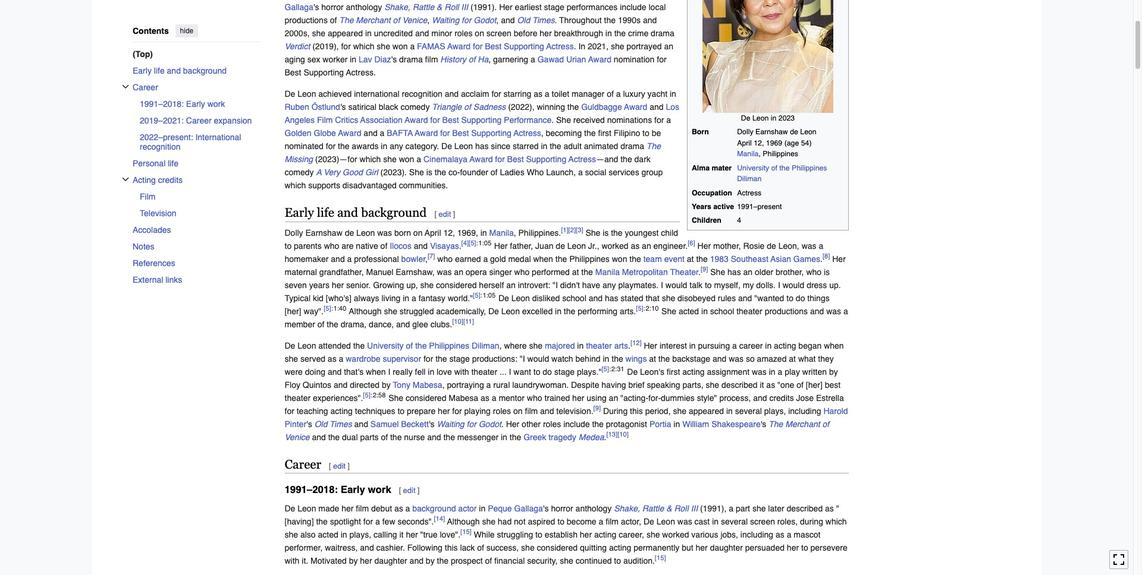 Task type: vqa. For each thing, say whether or not it's contained in the screenshot.
"@Jlo"
no



Task type: locate. For each thing, give the bounding box(es) containing it.
0 vertical spatial [15]
[[461, 528, 472, 537]]

the left youngest
[[611, 228, 623, 238]]

1 vertical spatial iii
[[691, 504, 698, 514]]

drama inside , becoming the first filipino to be nominated  for the awards in any category. de leon has since starred in the adult animated drama
[[621, 141, 644, 151]]

12, up 'visayas'
[[443, 228, 455, 238]]

1 horizontal spatial has
[[605, 294, 618, 303]]

de up cinemalaya on the left top
[[441, 141, 452, 151]]

ha
[[478, 55, 489, 64]]

for up (2023)—for
[[326, 141, 336, 151]]

angeles
[[285, 115, 315, 125]]

rattle up the merchant of venice , waiting for godot , and old times
[[413, 2, 434, 12]]

productions
[[285, 15, 328, 25], [765, 307, 808, 316]]

best
[[825, 380, 841, 390]]

edit for early life and background
[[439, 210, 451, 219]]

of inside (2023). she is the co-founder of ladies who launch, a social services group which supports disadvantaged communities.
[[491, 168, 498, 177]]

native
[[356, 241, 378, 251]]

[9] link
[[701, 265, 708, 274], [594, 404, 601, 413]]

in
[[579, 41, 585, 51]]

[ edit ] for 1991–2018: early work
[[399, 487, 420, 496]]

1 vertical spatial roles
[[493, 407, 511, 416]]

april inside dolly earnshaw de leon april 12, 1969 (age 54) manila , philippines
[[737, 139, 752, 147]]

in up amazed
[[765, 341, 772, 351]]

1 vertical spatial merchant
[[785, 420, 820, 429]]

when inside her interest in pursuing a career in acting began when she served as a
[[824, 341, 844, 351]]

2 vertical spatial when
[[366, 367, 386, 377]]

's inside de leon achieved international recognition and acclaim for starring as a toilet manager of a luxury yacht in ruben östlund 's satirical black comedy triangle of sadness (2022), winning the guldbagge award and
[[340, 102, 346, 112]]

1 horizontal spatial early life and background
[[285, 206, 427, 220]]

career down the pinter at the bottom
[[285, 458, 321, 472]]

1 vertical spatial [10]
[[618, 431, 629, 439]]

0 horizontal spatial do
[[543, 367, 552, 377]]

de for in
[[741, 114, 751, 122]]

continued
[[576, 557, 612, 566]]

a inside de leon's first acting assignment was in a play written by floy quintos and directed by
[[778, 367, 783, 377]]

[
[[435, 210, 437, 219], [329, 462, 331, 471], [399, 487, 401, 496]]

which inside (2023). she is the co-founder of ladies who launch, a social services group which supports disadvantaged communities.
[[285, 181, 306, 190]]

1 vertical spatial [9] link
[[594, 404, 601, 413]]

—and
[[596, 154, 618, 164]]

background up [14] link
[[412, 504, 456, 514]]

she inside she has an older brother, who is seven years her senior. growing up, she considered herself an introvert: "i didn't have any playmates. i would talk to myself, my dolls. i would dress up. typical kid [who's] always living in a fantasy world."
[[420, 281, 434, 290]]

0 vertical spatial merchant
[[356, 15, 391, 25]]

: 1:05 down herself
[[480, 291, 496, 300]]

anthology up become
[[576, 504, 612, 514]]

0 vertical spatial manila link
[[737, 150, 759, 158]]

for inside the (1991), a part she later described as " [having] the spotlight for a few seconds".
[[363, 518, 373, 527]]

university inside 'de leon attended the university of the philippines diliman , where she majored in theater arts . [12]'
[[367, 341, 404, 351]]

0 vertical spatial include
[[620, 2, 646, 12]]

in down theater arts link
[[603, 354, 609, 364]]

external links
[[132, 275, 182, 285]]

few
[[382, 518, 395, 527]]

the
[[339, 15, 354, 25], [647, 141, 661, 151], [769, 420, 783, 429]]

as inside the (1991), a part she later described as " [having] the spotlight for a few seconds".
[[825, 504, 834, 514]]

this down "acting-
[[630, 407, 643, 416]]

, inside , becoming the first filipino to be nominated  for the awards in any category. de leon has since starred in the adult animated drama
[[541, 128, 544, 138]]

the for the missing
[[647, 141, 661, 151]]

1 vertical spatial earnshaw
[[306, 228, 343, 238]]

the for the merchant of venice
[[769, 420, 783, 429]]

manila metropolitan theater . [9]
[[595, 265, 708, 277]]

1 vertical spatial diliman
[[472, 341, 500, 351]]

de right juan
[[556, 241, 565, 251]]

[10] link
[[452, 318, 463, 326], [618, 431, 629, 439]]

the up (2023)—for
[[338, 141, 350, 151]]

school down rules
[[710, 307, 734, 316]]

(2023). she is the co-founder of ladies who launch, a social services group which supports disadvantaged communities.
[[285, 168, 663, 190]]

she for she is the youngest child to parents who are native of
[[586, 228, 600, 238]]

she down 1983
[[711, 267, 725, 277]]

] down 'dual'
[[348, 462, 350, 471]]

persevere
[[811, 544, 848, 553]]

1 horizontal spatial acted
[[679, 307, 699, 316]]

it.
[[302, 557, 308, 566]]

by up : 2:58
[[382, 380, 391, 390]]

theater arts link
[[586, 341, 628, 351]]

first up animated
[[598, 128, 612, 138]]

philippines.
[[519, 228, 561, 238]]

several up shakespeare
[[735, 407, 762, 416]]

the down made
[[316, 518, 328, 527]]

0 horizontal spatial &
[[437, 2, 442, 12]]

to inside de leon disliked school and has stated that she disobeyed rules and "wanted to do things [her] way".
[[787, 294, 794, 303]]

a inside . throughout the 1990s and 2000s, she appeared in uncredited and minor roles on screen before her breakthrough in the crime drama verdict (2019), for which she won a famas award for best supporting actress
[[410, 41, 415, 51]]

0 vertical spatial background
[[183, 66, 226, 75]]

appeared down style"
[[689, 407, 724, 416]]

0 vertical spatial roles
[[455, 28, 473, 38]]

rules
[[718, 294, 736, 303]]

career,
[[619, 531, 644, 540]]

old down teaching
[[315, 420, 327, 429]]

1 vertical spatial several
[[721, 518, 748, 527]]

1 vertical spatial life
[[168, 159, 178, 168]]

and down calling
[[360, 544, 374, 553]]

1 horizontal spatial merchant
[[785, 420, 820, 429]]

0 horizontal spatial edit
[[333, 462, 346, 471]]

0 vertical spatial won
[[393, 41, 408, 51]]

she inside [5] : 1:40 although she struggled academically, de leon excelled in the performing arts. [5] : 2:10
[[384, 307, 397, 316]]

who inside the bowler , [7] who earned a gold medal when the philippines won the team event at the 1983 southeast asian games . [8]
[[437, 254, 453, 264]]

2 horizontal spatial [ edit ]
[[435, 210, 455, 219]]

recognition
[[402, 89, 443, 99], [140, 142, 180, 151]]

award up founder
[[470, 154, 493, 164]]

cast
[[695, 518, 710, 527]]

philippines inside 'de leon attended the university of the philippines diliman , where she majored in theater arts . [12]'
[[429, 341, 469, 351]]

's old times and samuel beckett 's waiting for godot . her other roles include the protagonist portia in william shakespeare 's
[[306, 420, 769, 429]]

in down up,
[[403, 294, 409, 303]]

ilocos and visayas . [4] [5] : 1:05 her father, juan de leon jr., worked as an engineer. [6]
[[390, 239, 695, 251]]

0 horizontal spatial is
[[426, 168, 432, 177]]

first inside , becoming the first filipino to be nominated  for the awards in any category. de leon has since starred in the adult animated drama
[[598, 128, 612, 138]]

productions:
[[472, 354, 518, 364]]

of down success,
[[485, 557, 492, 566]]

1 vertical spatial dolly
[[285, 228, 303, 238]]

association
[[360, 115, 403, 125]]

of inside , portraying a rural laundrywoman. despite having brief speaking parts, she described it as "one of [her] best theater experiences".
[[797, 380, 804, 390]]

she down tony
[[389, 394, 403, 403]]

de leon's first acting assignment was in a play written by floy quintos and directed by
[[285, 367, 838, 390]]

philippines inside the alma mater university of the philippines diliman occupation actress years active 1991–present
[[792, 164, 827, 172]]

to inside she considered mabesa as a mentor who trained her using an "acting-for-dummies style" process, and credits jose estrella for teaching acting techniques to prepare her for playing roles on film and television.
[[398, 407, 405, 416]]

leon up (age 54) at top right
[[800, 128, 817, 136]]

drama down the filipino on the top right of the page
[[621, 141, 644, 151]]

she for she has an older brother, who is seven years her senior. growing up, she considered herself an introvert: "i didn't have any playmates. i would talk to myself, my dolls. i would dress up. typical kid [who's] always living in a fantasy world."
[[711, 267, 725, 277]]

[4] link
[[461, 239, 469, 247]]

background inside early life and background link
[[183, 66, 226, 75]]

life for early life and background link
[[154, 66, 164, 75]]

starring
[[504, 89, 531, 99]]

]
[[453, 210, 455, 219], [348, 462, 350, 471], [418, 487, 420, 496]]

mentor
[[499, 394, 525, 403]]

& up permanently on the bottom of page
[[666, 504, 672, 514]]

the inside "she acted in school theater productions and was a member of the drama, dance, and glee clubs."
[[327, 320, 338, 329]]

de down wings link
[[627, 367, 638, 377]]

[15] link up lack
[[461, 528, 472, 537]]

is inside (2023). she is the co-founder of ladies who launch, a social services group which supports disadvantaged communities.
[[426, 168, 432, 177]]

and up awards
[[364, 128, 378, 138]]

roles up greek tragedy link
[[543, 420, 561, 429]]

her inside her interest in pursuing a career in acting began when she served as a
[[644, 341, 657, 351]]

x small image
[[122, 83, 129, 90], [122, 176, 129, 183]]

0 vertical spatial although
[[349, 307, 382, 316]]

1991–2018: up made
[[285, 484, 338, 496]]

theater inside 'de leon attended the university of the philippines diliman , where she majored in theater arts . [12]'
[[586, 341, 612, 351]]

cashier.
[[376, 544, 405, 553]]

[9] inside the manila metropolitan theater . [9]
[[701, 265, 708, 274]]

0 vertical spatial it
[[760, 380, 764, 390]]

do inside ... i want to do stage plays." [5] : 2:31
[[543, 367, 552, 377]]

lav diaz 's drama film history of ha , garnering a gawad urian award
[[359, 55, 612, 64]]

0 vertical spatial work
[[207, 99, 225, 109]]

1 vertical spatial described
[[787, 504, 823, 514]]

0 horizontal spatial drama
[[399, 55, 423, 64]]

0 horizontal spatial it
[[399, 531, 404, 540]]

edit link for career
[[333, 462, 346, 471]]

when up they
[[824, 341, 844, 351]]

venice for the merchant of venice , waiting for godot , and old times
[[402, 15, 427, 25]]

0 vertical spatial worked
[[602, 241, 629, 251]]

although inside [5] : 1:40 although she struggled academically, de leon excelled in the performing arts. [5] : 2:10
[[349, 307, 382, 316]]

1 horizontal spatial university of the philippines diliman link
[[737, 164, 827, 183]]

1 horizontal spatial edit link
[[403, 487, 416, 496]]

include down television.
[[563, 420, 590, 429]]

acting inside her interest in pursuing a career in acting began when she served as a
[[774, 341, 796, 351]]

born
[[692, 128, 709, 136]]

2 vertical spatial ]
[[418, 487, 420, 496]]

0 vertical spatial credits
[[158, 175, 182, 185]]

the inside "while struggling to establish her acting career, she worked various jobs, including as a mascot performer, waitress, and cashier. following this lack of success, she considered quitting acting permanently but her daughter persuaded her to persevere with it. motivated by her daughter and by the prospect of financial security, she continued to audition."
[[437, 557, 449, 566]]

edit for career
[[333, 462, 346, 471]]

roles
[[455, 28, 473, 38], [493, 407, 511, 416], [543, 420, 561, 429]]

0 vertical spatial recognition
[[402, 89, 443, 99]]

an down having
[[609, 394, 618, 403]]

0 vertical spatial : 1:05
[[476, 239, 492, 247]]

in right messenger
[[501, 433, 507, 442]]

1 vertical spatial won
[[399, 154, 414, 164]]

[ edit ] for early life and background
[[435, 210, 455, 219]]

old times link up 'dual'
[[315, 420, 352, 429]]

"i
[[553, 281, 558, 290], [520, 354, 525, 364]]

her inside her mother, rosie de leon, was a homemaker and a professional
[[698, 241, 711, 251]]

0 horizontal spatial acted
[[318, 531, 338, 540]]

merchant for the merchant of venice
[[785, 420, 820, 429]]

,
[[427, 15, 430, 25], [496, 15, 499, 25], [489, 55, 491, 64], [541, 128, 544, 138], [759, 150, 761, 158], [514, 228, 516, 238], [426, 254, 428, 264], [500, 341, 502, 351], [442, 380, 445, 390]]

hide button
[[175, 24, 198, 37]]

film left actor,
[[606, 518, 619, 527]]

[5] down herself
[[473, 291, 480, 300]]

earnshaw inside dolly earnshaw de leon april 12, 1969 (age 54) manila , philippines
[[756, 128, 788, 136]]

dolly earnshaw de leon april 12, 1969 (age 54) manila , philippines
[[737, 128, 817, 158]]

0 vertical spatial daughter
[[710, 544, 743, 553]]

is up communities.
[[426, 168, 432, 177]]

born
[[394, 228, 411, 238]]

[9] down using
[[594, 404, 601, 413]]

12, inside dolly earnshaw de leon was born on april 12, 1969, in manila , philippines. [1] [2] [3]
[[443, 228, 455, 238]]

by down following
[[426, 557, 435, 566]]

she inside 'de leon attended the university of the philippines diliman , where she majored in theater arts . [12]'
[[529, 341, 543, 351]]

in inside "she acted in school theater productions and was a member of the drama, dance, and glee clubs."
[[701, 307, 708, 316]]

clubs.
[[431, 320, 452, 329]]

1 vertical spatial x small image
[[122, 176, 129, 183]]

father,
[[510, 241, 533, 251]]

drama inside . throughout the 1990s and 2000s, she appeared in uncredited and minor roles on screen before her breakthrough in the crime drama verdict (2019), for which she won a famas award for best supporting actress
[[651, 28, 675, 38]]

university inside the alma mater university of the philippines diliman occupation actress years active 1991–present
[[737, 164, 769, 172]]

1 x small image from the top
[[122, 83, 129, 90]]

, inside the bowler , [7] who earned a gold medal when the philippines won the team event at the 1983 southeast asian games . [8]
[[426, 254, 428, 264]]

0 vertical spatial life
[[154, 66, 164, 75]]

de inside 'de leon attended the university of the philippines diliman , where she majored in theater arts . [12]'
[[285, 341, 295, 351]]

several inside [9] during this period, she appeared in several plays, including
[[735, 407, 762, 416]]

for inside los angeles film critics association award for best supporting performance
[[430, 115, 440, 125]]

in down spotlight
[[341, 531, 347, 540]]

0 horizontal spatial described
[[722, 380, 758, 390]]

when inside the bowler , [7] who earned a gold medal when the philippines won the team event at the 1983 southeast asian games . [8]
[[533, 254, 553, 264]]

following
[[407, 544, 443, 553]]

to inside she is the youngest child to parents who are native of
[[285, 241, 292, 251]]

background down (top) link
[[183, 66, 226, 75]]

april left 1969
[[737, 139, 752, 147]]

occupation
[[692, 189, 732, 197]]

although she had not aspired to become a film actor, de leon was cast in several screen roles, during which she also acted in plays, calling it her "true love".
[[285, 518, 847, 540]]

early life and background
[[132, 66, 226, 75], [285, 206, 427, 220]]

youngest
[[625, 228, 659, 238]]

[1] link
[[561, 226, 569, 234]]

has left since
[[475, 141, 489, 151]]

[ for career
[[329, 462, 331, 471]]

luxury
[[623, 89, 645, 99]]

0 horizontal spatial ]
[[348, 462, 350, 471]]

a inside although she had not aspired to become a film actor, de leon was cast in several screen roles, during which she also acted in plays, calling it her "true love".
[[599, 518, 603, 527]]

at up leon's
[[649, 354, 656, 364]]

supporting inside . she received nominations for a golden globe award and a bafta award for best supporting actress
[[471, 128, 512, 138]]

roles inside she considered mabesa as a mentor who trained her using an "acting-for-dummies style" process, and credits jose estrella for teaching acting techniques to prepare her for playing roles on film and television.
[[493, 407, 511, 416]]

play
[[785, 367, 800, 377]]

who down medal
[[514, 267, 530, 277]]

satirical
[[348, 102, 377, 112]]

playmates.
[[618, 281, 659, 290]]

1 horizontal spatial april
[[737, 139, 752, 147]]

prospect
[[451, 557, 483, 566]]

she inside de leon disliked school and has stated that she disobeyed rules and "wanted to do things [her] way".
[[662, 294, 675, 303]]

she for she acted in school theater productions and was a member of the drama, dance, and glee clubs.
[[662, 307, 676, 316]]

[her] inside de leon disliked school and has stated that she disobeyed rules and "wanted to do things [her] way".
[[285, 307, 301, 316]]

in right cast
[[712, 518, 719, 527]]

[her] for way".
[[285, 307, 301, 316]]

0 horizontal spatial diliman
[[472, 341, 500, 351]]

1 vertical spatial worked
[[662, 531, 689, 540]]

she right where
[[529, 341, 543, 351]]

permanently
[[634, 544, 680, 553]]

1 horizontal spatial 12,
[[754, 139, 764, 147]]

0 horizontal spatial recognition
[[140, 142, 180, 151]]

of inside and the dual parts of the nurse and the messenger in the greek tragedy medea . [13] [10]
[[381, 433, 388, 442]]

actress inside . throughout the 1990s and 2000s, she appeared in uncredited and minor roles on screen before her breakthrough in the crime drama verdict (2019), for which she won a famas award for best supporting actress
[[546, 41, 574, 51]]

0 vertical spatial when
[[533, 254, 553, 264]]

as up winning
[[534, 89, 543, 99]]

won inside . throughout the 1990s and 2000s, she appeared in uncredited and minor roles on screen before her breakthrough in the crime drama verdict (2019), for which she won a famas award for best supporting actress
[[393, 41, 408, 51]]

glee
[[412, 320, 428, 329]]

2 x small image from the top
[[122, 176, 129, 183]]

debut
[[371, 504, 392, 514]]

0 vertical spatial has
[[475, 141, 489, 151]]

edit down 'dual'
[[333, 462, 346, 471]]

acting up amazed
[[774, 341, 796, 351]]

leon inside dolly earnshaw de leon was born on april 12, 1969, in manila , philippines. [1] [2] [3]
[[356, 228, 375, 238]]

0 vertical spatial old times link
[[517, 15, 555, 25]]

] for early life and background
[[453, 210, 455, 219]]

the down samuel beckett link
[[390, 433, 402, 442]]

0 horizontal spatial school
[[562, 294, 586, 303]]

life for personal life link
[[168, 159, 178, 168]]

as down youngest
[[631, 241, 640, 251]]

1 vertical spatial with
[[285, 557, 300, 566]]

1 vertical spatial shake, rattle & roll iii link
[[614, 504, 698, 514]]

0 horizontal spatial when
[[366, 367, 386, 377]]

the down the didn't
[[564, 307, 576, 316]]

she inside she has an older brother, who is seven years her senior. growing up, she considered herself an introvert: "i didn't have any playmates. i would talk to myself, my dolls. i would dress up. typical kid [who's] always living in a fantasy world."
[[711, 267, 725, 277]]

triangle of sadness link
[[432, 102, 506, 112]]

actress inside . she received nominations for a golden globe award and a bafta award for best supporting actress
[[514, 128, 541, 138]]

. down 1969,
[[459, 241, 461, 251]]

in inside [5] : 1:40 although she struggled academically, de leon excelled in the performing arts. [5] : 2:10
[[555, 307, 562, 316]]

they
[[818, 354, 834, 364]]

stated
[[621, 294, 643, 303]]

to inside although she had not aspired to become a film actor, de leon was cast in several screen roles, during which she also acted in plays, calling it her "true love".
[[558, 518, 565, 527]]

roll left (1991),
[[674, 504, 689, 514]]

i
[[661, 281, 663, 290], [778, 281, 780, 290], [388, 367, 390, 377], [509, 367, 511, 377]]

acted
[[679, 307, 699, 316], [318, 531, 338, 540]]

theater down floy
[[285, 394, 311, 403]]

venice inside "the merchant of venice"
[[285, 433, 310, 442]]

de leon made her film debut as a background actor in peque gallaga 's horror anthology shake, rattle & roll iii
[[285, 504, 698, 514]]

1 vertical spatial roll
[[674, 504, 689, 514]]

hide
[[180, 27, 193, 35]]

school for and
[[562, 294, 586, 303]]

include
[[620, 2, 646, 12], [563, 420, 590, 429]]

edit up dolly earnshaw de leon was born on april 12, 1969, in manila , philippines. [1] [2] [3]
[[439, 210, 451, 219]]

1 vertical spatial &
[[666, 504, 672, 514]]

0 horizontal spatial [9] link
[[594, 404, 601, 413]]

1 horizontal spatial first
[[667, 367, 680, 377]]

school inside de leon disliked school and has stated that she disobeyed rules and "wanted to do things [her] way".
[[562, 294, 586, 303]]

the inside the (1991), a part she later described as " [having] the spotlight for a few seconds".
[[316, 518, 328, 527]]

she up jr.,
[[586, 228, 600, 238]]

de for made
[[285, 504, 295, 514]]

although
[[349, 307, 382, 316], [447, 518, 480, 527]]

experiences".
[[313, 394, 363, 403]]

school
[[562, 294, 586, 303], [710, 307, 734, 316]]

0 horizontal spatial the
[[339, 15, 354, 25]]

performed
[[532, 267, 570, 277]]

external
[[132, 275, 163, 285]]

and up parts
[[354, 420, 368, 429]]

in down process,
[[726, 407, 733, 416]]

credits inside she considered mabesa as a mentor who trained her using an "acting-for-dummies style" process, and credits jose estrella for teaching acting techniques to prepare her for playing roles on film and television.
[[770, 394, 794, 403]]

the up services
[[621, 154, 632, 164]]

1 horizontal spatial [10] link
[[618, 431, 629, 439]]

0 horizontal spatial appeared
[[328, 28, 363, 38]]

group
[[642, 168, 663, 177]]

(top) link
[[132, 46, 270, 62]]

theater up the behind
[[586, 341, 612, 351]]

excelled
[[522, 307, 553, 316]]

appeared inside . throughout the 1990s and 2000s, she appeared in uncredited and minor roles on screen before her breakthrough in the crime drama verdict (2019), for which she won a famas award for best supporting actress
[[328, 28, 363, 38]]

several
[[735, 407, 762, 416], [721, 518, 748, 527]]

she inside . she received nominations for a golden globe award and a bafta award for best supporting actress
[[556, 115, 571, 125]]

earnshaw for was
[[306, 228, 343, 238]]

1 vertical spatial university of the philippines diliman link
[[367, 341, 500, 351]]

2 vertical spatial [ edit ]
[[399, 487, 420, 496]]

stage down 'de leon attended the university of the philippines diliman , where she majored in theater arts . [12]'
[[450, 354, 470, 364]]

1 vertical spatial mabesa
[[449, 394, 478, 403]]

rosie
[[743, 241, 765, 251]]

[ edit ] up dolly earnshaw de leon was born on april 12, 1969, in manila , philippines. [1] [2] [3]
[[435, 210, 455, 219]]

she right 2021,
[[611, 41, 624, 51]]

0 vertical spatial godot
[[474, 15, 496, 25]]

which inside . throughout the 1990s and 2000s, she appeared in uncredited and minor roles on screen before her breakthrough in the crime drama verdict (2019), for which she won a famas award for best supporting actress
[[353, 41, 375, 51]]

1 horizontal spatial productions
[[765, 307, 808, 316]]

wings
[[626, 354, 647, 364]]

leon inside 'ilocos and visayas . [4] [5] : 1:05 her father, juan de leon jr., worked as an engineer. [6]'
[[567, 241, 586, 251]]

[5]
[[469, 239, 476, 247], [473, 291, 480, 300], [324, 305, 331, 313], [636, 305, 644, 313], [602, 365, 609, 374], [363, 391, 371, 400]]

earnshaw,
[[396, 267, 435, 277]]

she down dummies
[[673, 407, 687, 416]]

1991–2018: early work
[[140, 99, 225, 109], [285, 484, 391, 496]]

work inside 1991–2018: early work link
[[207, 99, 225, 109]]

. inside 'ilocos and visayas . [4] [5] : 1:05 her father, juan de leon jr., worked as an engineer. [6]'
[[459, 241, 461, 251]]

0 horizontal spatial [her]
[[285, 307, 301, 316]]

at inside the bowler , [7] who earned a gold medal when the philippines won the team event at the 1983 southeast asian games . [8]
[[687, 254, 694, 264]]

earnshaw up 'parents'
[[306, 228, 343, 238]]

. inside the manila metropolitan theater . [9]
[[699, 267, 701, 277]]

she for she considered mabesa as a mentor who trained her using an "acting-for-dummies style" process, and credits jose estrella for teaching acting techniques to prepare her for playing roles on film and television.
[[389, 394, 403, 403]]

she inside she is the youngest child to parents who are native of
[[586, 228, 600, 238]]

to inside ... i want to do stage plays." [5] : 2:31
[[534, 367, 540, 377]]

school for theater
[[710, 307, 734, 316]]

12, left 1969
[[754, 139, 764, 147]]

2 horizontal spatial is
[[824, 267, 830, 277]]

leon inside [5] : 1:40 although she struggled academically, de leon excelled in the performing arts. [5] : 2:10
[[501, 307, 520, 316]]

was inside her mother, rosie de leon, was a homemaker and a professional
[[802, 241, 817, 251]]

0 horizontal spatial including
[[741, 531, 774, 540]]

1 vertical spatial this
[[445, 544, 458, 553]]

arts.
[[620, 307, 636, 316]]

1969,
[[457, 228, 478, 238]]

she inside , portraying a rural laundrywoman. despite having brief speaking parts, she described it as "one of [her] best theater experiences".
[[706, 380, 719, 390]]

early life and background up career link
[[132, 66, 226, 75]]

, up wardrobe supervisor for the stage productions: "i would watch behind in the wings
[[500, 341, 502, 351]]

1990s
[[618, 15, 641, 25]]

best inside nomination for best supporting actress.
[[285, 68, 301, 77]]

the inside her maternal grandfather, manuel earnshaw, was an opera singer who performed at the
[[581, 267, 593, 277]]

1 vertical spatial rattle
[[642, 504, 664, 514]]

1 vertical spatial [15] link
[[655, 555, 666, 563]]

0 vertical spatial school
[[562, 294, 586, 303]]

diliman inside 'de leon attended the university of the philippines diliman , where she majored in theater arts . [12]'
[[472, 341, 500, 351]]

plays, down spotlight
[[350, 531, 371, 540]]

ruben östlund link
[[285, 102, 340, 112]]

acted inside "she acted in school theater productions and was a member of the drama, dance, and glee clubs."
[[679, 307, 699, 316]]

1 horizontal spatial manila
[[595, 267, 620, 277]]

[ up seconds".
[[399, 487, 401, 496]]

early life and background down disadvantaged
[[285, 206, 427, 220]]

recognition inside de leon achieved international recognition and acclaim for starring as a toilet manager of a luxury yacht in ruben östlund 's satirical black comedy triangle of sadness (2022), winning the guldbagge award and
[[402, 89, 443, 99]]

drama
[[651, 28, 675, 38], [399, 55, 423, 64], [621, 141, 644, 151]]

attended
[[318, 341, 351, 351]]

university of the philippines diliman link down dolly earnshaw de leon april 12, 1969 (age 54) manila , philippines
[[737, 164, 827, 183]]

1 vertical spatial old times link
[[315, 420, 352, 429]]

2 vertical spatial has
[[605, 294, 618, 303]]

0 horizontal spatial plays,
[[350, 531, 371, 540]]

the inside (2023). she is the co-founder of ladies who launch, a social services group which supports disadvantaged communities.
[[435, 168, 446, 177]]

life inside early life and background link
[[154, 66, 164, 75]]

golden globe award link
[[285, 128, 361, 138]]

i down the manila metropolitan theater . [9]
[[661, 281, 663, 290]]

1 vertical spatial "i
[[520, 354, 525, 364]]

medal
[[508, 254, 531, 264]]

directed
[[350, 380, 380, 390]]

0 horizontal spatial this
[[445, 544, 458, 553]]

university up wardrobe supervisor link
[[367, 341, 404, 351]]

—and the dark comedy
[[285, 154, 651, 177]]

to left 'parents'
[[285, 241, 292, 251]]

de inside , becoming the first filipino to be nominated  for the awards in any category. de leon has since starred in the adult animated drama
[[441, 141, 452, 151]]

verdict link
[[285, 41, 310, 51]]

edit for 1991–2018: early work
[[403, 487, 416, 496]]

years
[[309, 281, 330, 290]]

considered
[[436, 281, 477, 290], [406, 394, 446, 403], [537, 544, 578, 553]]

the inside [5] : 1:40 although she struggled academically, de leon excelled in the performing arts. [5] : 2:10
[[564, 307, 576, 316]]

. inside the bowler , [7] who earned a gold medal when the philippines won the team event at the 1983 southeast asian games . [8]
[[820, 254, 823, 264]]

the down following
[[437, 557, 449, 566]]

has up performing
[[605, 294, 618, 303]]

1 horizontal spatial earnshaw
[[756, 128, 788, 136]]

nurse
[[404, 433, 425, 442]]

1 horizontal spatial [15] link
[[655, 555, 666, 563]]

leon inside de leon achieved international recognition and acclaim for starring as a toilet manager of a luxury yacht in ruben östlund 's satirical black comedy triangle of sadness (2022), winning the guldbagge award and
[[298, 89, 316, 99]]

recognition up personal life
[[140, 142, 180, 151]]



Task type: describe. For each thing, give the bounding box(es) containing it.
] for 1991–2018: early work
[[418, 487, 420, 496]]

career
[[739, 341, 763, 351]]

her down become
[[580, 531, 592, 540]]

2 vertical spatial background
[[412, 504, 456, 514]]

film down famas
[[425, 55, 438, 64]]

[10] [11]
[[452, 318, 474, 326]]

becoming
[[546, 128, 582, 138]]

productions inside "she acted in school theater productions and was a member of the drama, dance, and glee clubs."
[[765, 307, 808, 316]]

[2]
[[569, 226, 576, 234]]

stage inside ... i want to do stage plays." [5] : 2:31
[[554, 367, 575, 377]]

up,
[[406, 281, 418, 290]]

and up career link
[[167, 66, 181, 75]]

0 horizontal spatial include
[[563, 420, 590, 429]]

the down glee
[[415, 341, 427, 351]]

1 vertical spatial stage
[[450, 354, 470, 364]]

and up famas
[[415, 28, 429, 38]]

her left other
[[506, 420, 520, 429]]

she right security,
[[560, 557, 573, 566]]

years active
[[692, 203, 734, 211]]

the down the 1990s
[[614, 28, 626, 38]]

2023
[[779, 114, 795, 122]]

[her] for best
[[806, 380, 823, 390]]

0 vertical spatial career
[[132, 82, 158, 92]]

: 1:05 inside 'ilocos and visayas . [4] [5] : 1:05 her father, juan de leon jr., worked as an engineer. [6]'
[[476, 239, 492, 247]]

0 horizontal spatial anthology
[[346, 2, 382, 12]]

0 horizontal spatial daughter
[[374, 557, 407, 566]]

0 horizontal spatial credits
[[158, 175, 182, 185]]

singer
[[489, 267, 512, 277]]

1 vertical spatial old
[[315, 420, 327, 429]]

a inside , portraying a rural laundrywoman. despite having brief speaking parts, she described it as "one of [her] best theater experiences".
[[486, 380, 491, 390]]

1983 southeast asian games link
[[710, 254, 820, 264]]

x small image for acting credits
[[122, 176, 129, 183]]

[5] : 2:58
[[363, 391, 386, 400]]

1 vertical spatial 1991–2018:
[[285, 484, 338, 496]]

international
[[195, 132, 241, 142]]

and left that's
[[328, 367, 342, 377]]

award up category.
[[415, 128, 438, 138]]

screen inside although she had not aspired to become a film actor, de leon was cast in several screen roles, during which she also acted in plays, calling it her "true love".
[[750, 518, 775, 527]]

"i inside she has an older brother, who is seven years her senior. growing up, she considered herself an introvert: "i didn't have any playmates. i would talk to myself, my dolls. i would dress up. typical kid [who's] always living in a fantasy world."
[[553, 281, 558, 290]]

notes
[[132, 242, 154, 251]]

0 vertical spatial [10]
[[452, 318, 463, 326]]

for left the playing
[[452, 407, 462, 416]]

she down struggling
[[521, 544, 535, 553]]

theater inside at the backstage and was so amazed at what they were doing and that's when i really fell in love with theater
[[471, 367, 497, 377]]

0 horizontal spatial film
[[140, 192, 155, 201]]

[5] inside 'ilocos and visayas . [4] [5] : 1:05 her father, juan de leon jr., worked as an engineer. [6]'
[[469, 239, 476, 247]]

was inside her maternal grandfather, manuel earnshaw, was an opera singer who performed at the
[[437, 267, 452, 277]]

0 vertical spatial waiting for godot link
[[432, 15, 496, 25]]

she up (2019),
[[312, 28, 325, 38]]

period,
[[645, 407, 671, 416]]

dark
[[635, 154, 651, 164]]

do inside de leon disliked school and has stated that she disobeyed rules and "wanted to do things [her] way".
[[796, 294, 805, 303]]

(age 54)
[[785, 139, 812, 147]]

in left uncredited
[[365, 28, 372, 38]]

described inside the (1991), a part she later described as " [having] the spotlight for a few seconds".
[[787, 504, 823, 514]]

international
[[354, 89, 400, 99]]

of down acclaim
[[464, 102, 471, 112]]

notes link
[[132, 238, 261, 255]]

ruben
[[285, 102, 309, 112]]

jobs,
[[721, 531, 738, 540]]

ilocos link
[[390, 241, 412, 251]]

[14]
[[434, 515, 445, 524]]

0 horizontal spatial old times link
[[315, 420, 352, 429]]

0 horizontal spatial shake, rattle & roll iii link
[[384, 2, 468, 12]]

while
[[474, 531, 495, 540]]

for up and the dual parts of the nurse and the messenger in the greek tragedy medea . [13] [10]
[[467, 420, 476, 429]]

of right lack
[[477, 544, 484, 553]]

best up the ladies at the left top of the page
[[507, 154, 524, 164]]

written
[[802, 367, 827, 377]]

in inside at the backstage and was so amazed at what they were doing and that's when i really fell in love with theater
[[428, 367, 434, 377]]

, inside 'de leon attended the university of the philippines diliman , where she majored in theater arts . [12]'
[[500, 341, 502, 351]]

be
[[652, 128, 661, 138]]

and down teaching
[[312, 433, 326, 442]]

1 vertical spatial background
[[361, 206, 427, 220]]

greek
[[524, 433, 546, 442]]

manila inside the manila metropolitan theater . [9]
[[595, 267, 620, 277]]

she up permanently on the bottom of page
[[647, 531, 660, 540]]

pursuing
[[698, 341, 730, 351]]

an inside 'ilocos and visayas . [4] [5] : 1:05 her father, juan de leon jr., worked as an engineer. [6]'
[[642, 241, 651, 251]]

0 horizontal spatial "i
[[520, 354, 525, 364]]

[ for 1991–2018: early work
[[399, 487, 401, 496]]

was inside dolly earnshaw de leon was born on april 12, 1969, in manila , philippines. [1] [2] [3]
[[377, 228, 392, 238]]

love".
[[440, 531, 461, 540]]

academically,
[[436, 307, 486, 316]]

of inside (1991). her earliest stage performances include local productions of
[[330, 15, 337, 25]]

golden
[[285, 128, 312, 138]]

wings link
[[626, 354, 647, 364]]

0 vertical spatial 1991–2018: early work
[[140, 99, 225, 109]]

the up medea
[[592, 420, 604, 429]]

and down yacht
[[650, 102, 664, 112]]

to inside she has an older brother, who is seven years her senior. growing up, she considered herself an introvert: "i didn't have any playmates. i would talk to myself, my dolls. i would dress up. typical kid [who's] always living in a fantasy world."
[[705, 281, 712, 290]]

manila inside dolly earnshaw de leon was born on april 12, 1969, in manila , philippines. [1] [2] [3]
[[489, 228, 514, 238]]

were
[[285, 367, 303, 377]]

her down various
[[696, 544, 708, 553]]

was inside de leon's first acting assignment was in a play written by floy quintos and directed by
[[752, 367, 767, 377]]

1 vertical spatial godot
[[479, 420, 501, 429]]

de for first
[[627, 367, 638, 377]]

who inside her maternal grandfather, manuel earnshaw, was an opera singer who performed at the
[[514, 267, 530, 277]]

establish
[[545, 531, 578, 540]]

0 horizontal spatial shake,
[[384, 2, 410, 12]]

nomination for best supporting actress.
[[285, 55, 667, 77]]

on inside she considered mabesa as a mentor who trained her using an "acting-for-dummies style" process, and credits jose estrella for teaching acting techniques to prepare her for playing roles on film and television.
[[513, 407, 523, 416]]

1 vertical spatial drama
[[399, 55, 423, 64]]

venice for the merchant of venice
[[285, 433, 310, 442]]

earnshaw for april
[[756, 128, 788, 136]]

ladies
[[500, 168, 525, 177]]

actress down adult at the top of page
[[569, 154, 596, 164]]

of inside the alma mater university of the philippines diliman occupation actress years active 1991–present
[[771, 164, 778, 172]]

[5] link up having
[[602, 365, 609, 374]]

1 vertical spatial : 1:05
[[480, 291, 496, 300]]

performances
[[567, 2, 618, 12]]

the up metropolitan
[[630, 254, 641, 264]]

roles inside . throughout the 1990s and 2000s, she appeared in uncredited and minor roles on screen before her breakthrough in the crime drama verdict (2019), for which she won a famas award for best supporting actress
[[455, 28, 473, 38]]

when inside at the backstage and was so amazed at what they were doing and that's when i really fell in love with theater
[[366, 367, 386, 377]]

television link
[[140, 205, 261, 222]]

i right dolls.
[[778, 281, 780, 290]]

leon inside , becoming the first filipino to be nominated  for the awards in any category. de leon has since starred in the adult animated drama
[[454, 141, 473, 151]]

1 horizontal spatial &
[[666, 504, 672, 514]]

1 horizontal spatial daughter
[[710, 544, 743, 553]]

: 2:10
[[644, 305, 659, 313]]

her up spotlight
[[342, 504, 354, 514]]

earliest
[[515, 2, 542, 12]]

0 horizontal spatial early life and background
[[132, 66, 226, 75]]

not
[[514, 518, 526, 527]]

, down (1991).
[[496, 15, 499, 25]]

0 vertical spatial iii
[[461, 2, 468, 12]]

diliman inside the alma mater university of the philippines diliman occupation actress years active 1991–present
[[737, 175, 762, 183]]

1 horizontal spatial 1991–2018: early work
[[285, 484, 391, 496]]

[3] link
[[576, 226, 583, 234]]

[2] link
[[569, 226, 576, 234]]

wardrobe supervisor for the stage productions: "i would watch behind in the wings
[[346, 354, 647, 364]]

i inside at the backstage and was so amazed at what they were doing and that's when i really fell in love with theater
[[388, 367, 390, 377]]

2022–present: international recognition link
[[140, 129, 261, 155]]

1 horizontal spatial shake, rattle & roll iii link
[[614, 504, 698, 514]]

in left 2023
[[771, 114, 777, 122]]

, down famas award for best supporting actress link
[[489, 55, 491, 64]]

to left audition.
[[614, 557, 621, 566]]

in right awards
[[381, 141, 387, 151]]

to down mascot
[[801, 544, 808, 553]]

and down local
[[643, 15, 657, 25]]

her right prepare
[[438, 407, 450, 416]]

edit link for 1991–2018: early work
[[403, 487, 416, 496]]

[5] link down the stated
[[636, 305, 644, 313]]

peque gallaga link
[[488, 504, 543, 514]]

"
[[836, 504, 839, 514]]

1 vertical spatial the merchant of venice link
[[285, 420, 829, 442]]

the down received
[[584, 128, 596, 138]]

2019–2021: career expansion link
[[140, 112, 261, 129]]

0 vertical spatial waiting
[[432, 15, 459, 25]]

she up diaz
[[377, 41, 390, 51]]

and inside de leon's first acting assignment was in a play written by floy quintos and directed by
[[334, 380, 348, 390]]

0 horizontal spatial horror
[[321, 2, 344, 12]]

is inside she is the youngest child to parents who are native of
[[603, 228, 609, 238]]

the down becoming
[[550, 141, 561, 151]]

2 horizontal spatial roles
[[543, 420, 561, 429]]

was inside at the backstage and was so amazed at what they were doing and that's when i really fell in love with theater
[[729, 354, 744, 364]]

as up few
[[394, 504, 403, 514]]

] for career
[[348, 462, 350, 471]]

award inside . throughout the 1990s and 2000s, she appeared in uncredited and minor roles on screen before her breakthrough in the crime drama verdict (2019), for which she won a famas award for best supporting actress
[[447, 41, 471, 51]]

theater
[[670, 267, 699, 277]]

her inside (1991). her earliest stage performances include local productions of
[[499, 2, 513, 12]]

and up performing
[[589, 294, 603, 303]]

triangle
[[432, 102, 462, 112]]

it inside , portraying a rural laundrywoman. despite having brief speaking parts, she described it as "one of [her] best theater experiences".
[[760, 380, 764, 390]]

in inside [9] during this period, she appeared in several plays, including
[[726, 407, 733, 416]]

[5] link down [who's]
[[324, 305, 331, 313]]

comedy inside —and the dark comedy
[[285, 168, 314, 177]]

april inside dolly earnshaw de leon was born on april 12, 1969, in manila , philippines. [1] [2] [3]
[[425, 228, 441, 238]]

acting inside she considered mabesa as a mentor who trained her using an "acting-for-dummies style" process, and credits jose estrella for teaching acting techniques to prepare her for playing roles on film and television.
[[331, 407, 353, 416]]

team
[[644, 254, 662, 264]]

de for attended
[[285, 341, 295, 351]]

worked inside "while struggling to establish her acting career, she worked various jobs, including as a mascot performer, waitress, and cashier. following this lack of success, she considered quitting acting permanently but her daughter persuaded her to persevere with it. motivated by her daughter and by the prospect of financial security, she continued to audition."
[[662, 531, 689, 540]]

[ edit ] for career
[[329, 462, 350, 471]]

[5] down directed
[[363, 391, 371, 400]]

2 vertical spatial life
[[317, 206, 334, 220]]

portraying
[[447, 380, 484, 390]]

theater inside , portraying a rural laundrywoman. despite having brief speaking parts, she described it as "one of [her] best theater experiences".
[[285, 394, 311, 403]]

references
[[132, 259, 175, 268]]

the up performed
[[556, 254, 567, 264]]

0 horizontal spatial rattle
[[413, 2, 434, 12]]

her inside although she had not aspired to become a film actor, de leon was cast in several screen roles, during which she also acted in plays, calling it her "true love".
[[406, 531, 418, 540]]

and inside her mother, rosie de leon, was a homemaker and a professional
[[331, 254, 345, 264]]

her down mascot
[[787, 544, 799, 553]]

early up 'parents'
[[285, 206, 314, 220]]

in inside . in 2021, she portrayed an aging sex worker in
[[350, 55, 356, 64]]

screen inside . throughout the 1990s and 2000s, she appeared in uncredited and minor roles on screen before her breakthrough in the crime drama verdict (2019), for which she won a famas award for best supporting actress
[[487, 28, 512, 38]]

2 horizontal spatial would
[[783, 281, 805, 290]]

for up worker
[[341, 41, 351, 51]]

portrayed
[[627, 41, 662, 51]]

filipino
[[614, 128, 640, 138]]

0 vertical spatial &
[[437, 2, 442, 12]]

the inside at the backstage and was so amazed at what they were doing and that's when i really fell in love with theater
[[659, 354, 670, 364]]

1 vertical spatial early life and background
[[285, 206, 427, 220]]

opera
[[466, 267, 487, 277]]

de for disliked
[[498, 294, 509, 303]]

lack
[[460, 544, 475, 553]]

in right portia
[[674, 420, 680, 429]]

her maternal grandfather, manuel earnshaw, was an opera singer who performed at the
[[285, 254, 846, 277]]

acting down career,
[[609, 544, 631, 553]]

for up fell
[[424, 354, 433, 364]]

toilet
[[552, 89, 569, 99]]

founder
[[460, 168, 488, 177]]

2 horizontal spatial career
[[285, 458, 321, 472]]

ilocos
[[390, 241, 412, 251]]

to inside , becoming the first filipino to be nominated  for the awards in any category. de leon has since starred in the adult animated drama
[[643, 128, 650, 138]]

x small image for career
[[122, 83, 129, 90]]

supporting up who
[[526, 154, 567, 164]]

1 vertical spatial [15]
[[655, 555, 666, 563]]

she is the youngest child to parents who are native of
[[285, 228, 678, 251]]

an down singer
[[506, 281, 516, 290]]

television.
[[556, 407, 594, 416]]

of left "ha" on the top left of page
[[469, 55, 476, 64]]

for up the pinter at the bottom
[[285, 407, 294, 416]]

had
[[498, 518, 512, 527]]

she inside [9] during this period, she appeared in several plays, including
[[673, 407, 687, 416]]

financial
[[494, 557, 525, 566]]

also
[[300, 531, 316, 540]]

early up spotlight
[[341, 484, 365, 496]]

1 vertical spatial waiting for godot link
[[437, 420, 501, 429]]

of up uncredited
[[393, 15, 400, 25]]

1 horizontal spatial horror
[[551, 504, 573, 514]]

and right process,
[[753, 394, 767, 403]]

los
[[666, 102, 679, 112]]

external links link
[[132, 272, 261, 288]]

she down [having]
[[285, 531, 298, 540]]

child
[[661, 228, 678, 238]]

[ for early life and background
[[435, 210, 437, 219]]

edit link for early life and background
[[439, 210, 451, 219]]

[5] link down herself
[[473, 291, 480, 300]]

de for achieved
[[285, 89, 295, 99]]

best inside los angeles film critics association award for best supporting performance
[[442, 115, 459, 125]]

dolly for was
[[285, 228, 303, 238]]

[5] down [who's]
[[324, 305, 331, 313]]

the up wardrobe
[[353, 341, 365, 351]]

[5] down the stated
[[636, 305, 644, 313]]

1 vertical spatial work
[[368, 484, 391, 496]]

acted inside although she had not aspired to become a film actor, de leon was cast in several screen roles, during which she also acted in plays, calling it her "true love".
[[318, 531, 338, 540]]

and down pursuing
[[713, 354, 727, 364]]

2021,
[[588, 41, 609, 51]]

for down since
[[495, 154, 505, 164]]

1 vertical spatial waiting
[[437, 420, 464, 429]]

william shakespeare link
[[683, 420, 761, 429]]

a inside (2023). she is the co-founder of ladies who launch, a social services group which supports disadvantaged communities.
[[578, 168, 583, 177]]

and up are
[[337, 206, 358, 220]]

. inside . she received nominations for a golden globe award and a bafta award for best supporting actress
[[552, 115, 554, 125]]

the left 1983
[[696, 254, 708, 264]]

and right nurse
[[427, 433, 441, 442]]

leon inside although she had not aspired to become a film actor, de leon was cast in several screen roles, during which she also acted in plays, calling it her "true love".
[[657, 518, 675, 527]]

are
[[342, 241, 354, 251]]

brother,
[[776, 267, 804, 277]]

philippines inside dolly earnshaw de leon april 12, 1969 (age 54) manila , philippines
[[763, 150, 798, 158]]

0 horizontal spatial times
[[330, 420, 352, 429]]

an image of a woman wearing a sheer top looking away from the camera image
[[703, 0, 834, 113]]

film link
[[140, 188, 261, 205]]

, becoming the first filipino to be nominated  for the awards in any category. de leon has since starred in the adult animated drama
[[285, 128, 661, 151]]

the inside she is the youngest child to parents who are native of
[[611, 228, 623, 238]]

1 horizontal spatial roll
[[674, 504, 689, 514]]

she inside (2023). she is the co-founder of ladies who launch, a social services group which supports disadvantaged communities.
[[409, 168, 424, 177]]

acting up quitting
[[594, 531, 617, 540]]

fullscreen image
[[1113, 555, 1125, 567]]

any inside she has an older brother, who is seven years her senior. growing up, she considered herself an introvert: "i didn't have any playmates. i would talk to myself, my dolls. i would dress up. typical kid [who's] always living in a fantasy world."
[[603, 281, 616, 290]]

0 vertical spatial roll
[[445, 2, 459, 12]]

for up "ha" on the top left of page
[[473, 41, 483, 51]]

1 vertical spatial manila link
[[489, 228, 514, 238]]

1 horizontal spatial old
[[517, 15, 530, 25]]

2022–present: international recognition
[[140, 132, 241, 151]]

the left messenger
[[444, 433, 455, 442]]

0 vertical spatial the merchant of venice link
[[339, 15, 427, 25]]

0 horizontal spatial [10] link
[[452, 318, 463, 326]]

supporting inside . throughout the 1990s and 2000s, she appeared in uncredited and minor roles on screen before her breakthrough in the crime drama verdict (2019), for which she won a famas award for best supporting actress
[[504, 41, 544, 51]]

by up best
[[829, 367, 838, 377]]

has inside , becoming the first filipino to be nominated  for the awards in any category. de leon has since starred in the adult animated drama
[[475, 141, 489, 151]]

award down 2021,
[[588, 55, 612, 64]]

, up famas
[[427, 15, 430, 25]]

awards
[[352, 141, 379, 151]]

majored
[[545, 341, 575, 351]]

love
[[437, 367, 452, 377]]

she up (2023).
[[383, 154, 397, 164]]

served
[[300, 354, 325, 364]]

in right starred
[[541, 141, 548, 151]]

her up television.
[[572, 394, 584, 403]]

her right the motivated
[[360, 557, 372, 566]]

leon left 2023
[[753, 114, 769, 122]]

in inside de leon's first acting assignment was in a play written by floy quintos and directed by
[[769, 367, 776, 377]]

de inside although she had not aspired to become a film actor, de leon was cast in several screen roles, during which she also acted in plays, calling it her "true love".
[[644, 518, 654, 527]]

who inside she is the youngest child to parents who are native of
[[324, 241, 339, 251]]

references link
[[132, 255, 261, 272]]

she down de leon made her film debut as a background actor in peque gallaga 's horror anthology shake, rattle & roll iii
[[482, 518, 496, 527]]

0 horizontal spatial mabesa
[[413, 380, 442, 390]]

process,
[[720, 394, 751, 403]]

0 vertical spatial [9] link
[[701, 265, 708, 274]]

1 horizontal spatial times
[[532, 15, 555, 25]]

1 horizontal spatial career
[[186, 116, 211, 125]]

her inside her maternal grandfather, manuel earnshaw, was an opera singer who performed at the
[[832, 254, 846, 264]]

was inside "she acted in school theater productions and was a member of the drama, dance, and glee clubs."
[[826, 307, 841, 316]]

[1]
[[561, 226, 569, 234]]

local
[[649, 2, 666, 12]]

of up the guldbagge award link at the right top of page
[[607, 89, 614, 99]]

early up 2019–2021: career expansion
[[186, 99, 205, 109]]

event
[[664, 254, 685, 264]]

1 horizontal spatial would
[[666, 281, 687, 290]]

early down (top)
[[132, 66, 151, 75]]

leon,
[[779, 241, 799, 251]]

the for the merchant of venice , waiting for godot , and old times
[[339, 15, 354, 25]]

and down "my"
[[738, 294, 752, 303]]

background actor link
[[412, 504, 477, 514]]

0 horizontal spatial would
[[527, 354, 549, 364]]

film inside she considered mabesa as a mentor who trained her using an "acting-for-dummies style" process, and credits jose estrella for teaching acting techniques to prepare her for playing roles on film and television.
[[525, 407, 538, 416]]

and left glee
[[396, 320, 410, 329]]

older
[[755, 267, 774, 277]]

worked inside 'ilocos and visayas . [4] [5] : 1:05 her father, juan de leon jr., worked as an engineer. [6]'
[[602, 241, 629, 251]]

in up backstage
[[689, 341, 696, 351]]

in inside and the dual parts of the nurse and the messenger in the greek tragedy medea . [13] [10]
[[501, 433, 507, 442]]

calling
[[374, 531, 397, 540]]

[13] link
[[607, 431, 618, 439]]

bafta award for best supporting actress link
[[387, 128, 541, 138]]

sex
[[307, 55, 320, 64]]

the up love
[[436, 354, 447, 364]]

her inside . throughout the 1990s and 2000s, she appeared in uncredited and minor roles on screen before her breakthrough in the crime drama verdict (2019), for which she won a famas award for best supporting actress
[[540, 28, 552, 38]]

0 vertical spatial university of the philippines diliman link
[[737, 164, 827, 183]]

0 horizontal spatial university of the philippines diliman link
[[367, 341, 500, 351]]

other
[[522, 420, 541, 429]]

merchant for the merchant of venice , waiting for godot , and old times
[[356, 15, 391, 25]]

1 vertical spatial anthology
[[576, 504, 612, 514]]

considered inside "while struggling to establish her acting career, she worked various jobs, including as a mascot performer, waitress, and cashier. following this lack of success, she considered quitting acting permanently but her daughter persuaded her to persevere with it. motivated by her daughter and by the prospect of financial security, she continued to audition."
[[537, 544, 578, 553]]

0 horizontal spatial [15]
[[461, 528, 472, 537]]

. down the mentor on the bottom left of page
[[501, 420, 504, 429]]

games
[[794, 254, 820, 264]]

recognition inside '2022–present: international recognition'
[[140, 142, 180, 151]]

0 vertical spatial [15] link
[[461, 528, 472, 537]]

winning
[[537, 102, 565, 112]]

the left the 1990s
[[604, 15, 616, 25]]

by down waitress,
[[349, 557, 358, 566]]

of inside 'de leon attended the university of the philippines diliman , where she majored in theater arts . [12]'
[[406, 341, 413, 351]]

as inside her interest in pursuing a career in acting began when she served as a
[[328, 354, 337, 364]]

dance,
[[369, 320, 394, 329]]

0 horizontal spatial 1991–2018:
[[140, 99, 184, 109]]

a inside she considered mabesa as a mentor who trained her using an "acting-for-dummies style" process, and credits jose estrella for teaching acting techniques to prepare her for playing roles on film and television.
[[492, 394, 496, 403]]

a inside the bowler , [7] who earned a gold medal when the philippines won the team event at the 1983 southeast asian games . [8]
[[483, 254, 488, 264]]

in inside dolly earnshaw de leon was born on april 12, 1969, in manila , philippines. [1] [2] [3]
[[481, 228, 487, 238]]

in up 2021,
[[606, 28, 612, 38]]

for up cinemalaya on the left top
[[440, 128, 450, 138]]

and up 's old times and samuel beckett 's waiting for godot . her other roles include the protagonist portia in william shakespeare 's
[[540, 407, 554, 416]]

1 vertical spatial shake,
[[614, 504, 640, 514]]

theater inside "she acted in school theater productions and was a member of the drama, dance, and glee clubs."
[[737, 307, 763, 316]]

dolly for april
[[737, 128, 754, 136]]



